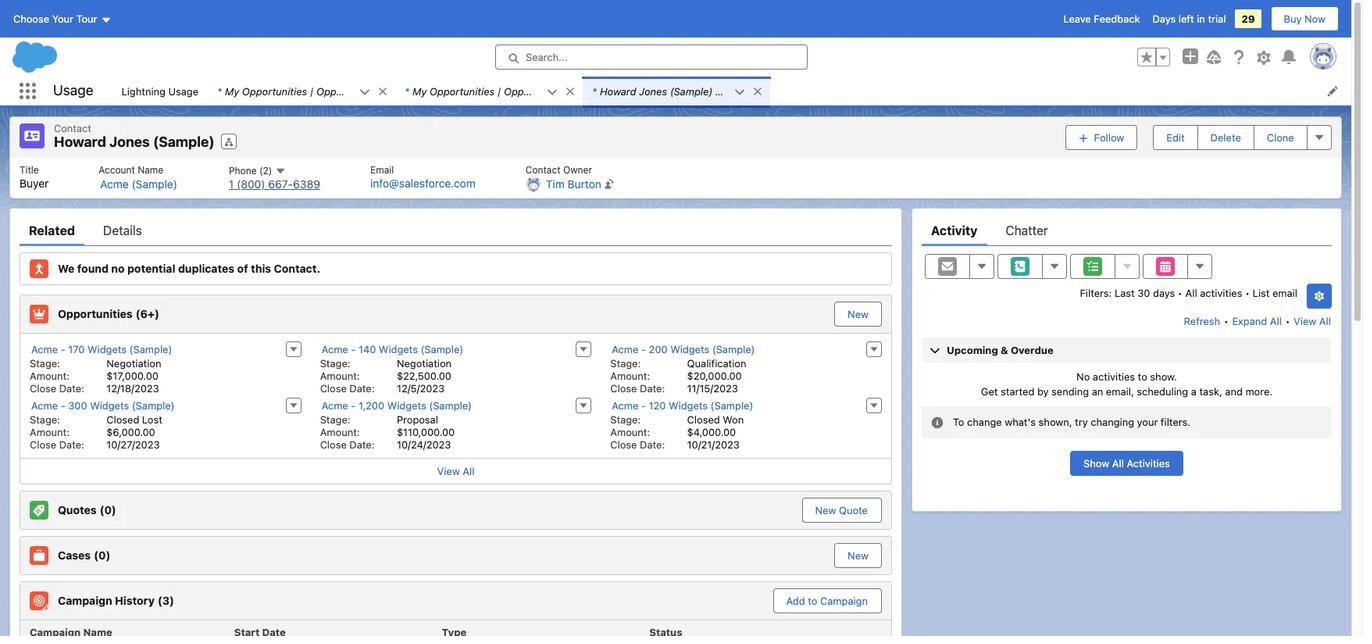 Task type: locate. For each thing, give the bounding box(es) containing it.
tab list containing activity
[[922, 215, 1333, 246]]

2 * my opportunities | opportunities from the left
[[405, 85, 569, 97]]

0 horizontal spatial tab list
[[20, 215, 893, 246]]

new button for opportunities (6+)
[[835, 301, 882, 326]]

0 horizontal spatial closed
[[107, 413, 139, 426]]

buyer
[[20, 176, 49, 190]]

0 vertical spatial new
[[848, 308, 869, 320]]

view down email
[[1294, 315, 1317, 327]]

what's
[[1005, 416, 1036, 429]]

acme - 200 widgets (sample)
[[612, 343, 755, 355]]

acme for acme - 170 widgets (sample)
[[31, 343, 58, 355]]

amount: for $22,500.00 close date:
[[320, 369, 360, 382]]

- inside 'link'
[[642, 399, 646, 411]]

3 * from the left
[[592, 85, 597, 97]]

amount: inside qualification amount:
[[611, 369, 651, 382]]

1 horizontal spatial activities
[[1201, 286, 1243, 299]]

close up acme - 120 widgets (sample)
[[611, 382, 637, 394]]

1 horizontal spatial campaign
[[821, 594, 868, 607]]

upcoming & overdue
[[947, 343, 1054, 356]]

1 vertical spatial new button
[[835, 543, 882, 568]]

closed for closed lost
[[107, 413, 139, 426]]

close down acme - 1,200 widgets (sample) link on the bottom of page
[[320, 438, 347, 451]]

tab list down info@salesforce.com 'link'
[[20, 215, 893, 246]]

2 list item from the left
[[396, 77, 583, 106]]

close up acme - 300 widgets (sample)
[[30, 382, 56, 394]]

negotiation for $17,000.00 close date:
[[107, 357, 161, 369]]

- left the 120
[[642, 399, 646, 411]]

1 horizontal spatial closed
[[687, 413, 720, 426]]

- for 1,200
[[351, 399, 356, 411]]

refresh • expand all • view all
[[1185, 315, 1332, 327]]

acme left 300
[[31, 399, 58, 411]]

amount:
[[30, 369, 70, 382], [320, 369, 360, 382], [611, 369, 651, 382], [30, 426, 70, 438], [320, 426, 360, 438], [611, 426, 651, 438]]

days
[[1154, 286, 1176, 299]]

1 horizontal spatial * my opportunities | opportunities
[[405, 85, 569, 97]]

1 horizontal spatial usage
[[168, 85, 199, 97]]

(sample) up $22,500.00
[[421, 343, 464, 355]]

1 horizontal spatial negotiation amount:
[[320, 357, 452, 382]]

stage: for acme - 140 widgets (sample)
[[320, 357, 351, 369]]

1 (800) 667-6389
[[229, 178, 321, 191]]

2 negotiation from the left
[[397, 357, 452, 369]]

potential
[[127, 262, 175, 275]]

contact for contact owner
[[526, 164, 561, 175]]

0 vertical spatial list
[[112, 77, 1352, 106]]

1 * from the left
[[217, 85, 222, 97]]

view all link down 10/24/2023
[[20, 458, 892, 483]]

days
[[1153, 13, 1176, 25]]

new for (0)
[[848, 549, 869, 562]]

stage: down acme - 120 widgets (sample) 'link'
[[611, 413, 641, 426]]

closed down acme - 300 widgets (sample) link
[[107, 413, 139, 426]]

2 tab list from the left
[[922, 215, 1333, 246]]

1 vertical spatial contact
[[54, 122, 91, 134]]

amount: down the 120
[[611, 426, 651, 438]]

0 vertical spatial contact
[[722, 85, 760, 97]]

140
[[359, 343, 376, 355]]

list containing lightning usage
[[112, 77, 1352, 106]]

negotiation up "12/5/2023"
[[397, 357, 452, 369]]

stage: for acme - 120 widgets (sample)
[[611, 413, 641, 426]]

1 negotiation amount: from the left
[[30, 357, 161, 382]]

widgets for $22,500.00
[[379, 343, 418, 355]]

acme - 170 widgets (sample) link
[[31, 343, 172, 356]]

29
[[1242, 13, 1256, 25]]

expand all button
[[1232, 308, 1283, 333]]

0 vertical spatial howard
[[600, 85, 637, 97]]

close inside the $17,000.00 close date:
[[30, 382, 56, 394]]

acme - 200 widgets (sample) link
[[612, 343, 755, 356]]

0 vertical spatial (0)
[[100, 503, 116, 516]]

activities up refresh
[[1201, 286, 1243, 299]]

0 vertical spatial to
[[1138, 370, 1148, 383]]

date: inside $6,000.00 close date:
[[59, 438, 84, 451]]

tab list up the "last"
[[922, 215, 1333, 246]]

date: inside $20,000.00 close date:
[[640, 382, 665, 394]]

shown,
[[1039, 416, 1073, 429]]

view all link
[[1294, 308, 1333, 333], [20, 458, 892, 483]]

1 negotiation from the left
[[107, 357, 161, 369]]

no
[[1077, 370, 1091, 383]]

0 horizontal spatial to
[[808, 594, 818, 607]]

2 new button from the top
[[835, 543, 882, 568]]

widgets for $20,000.00
[[671, 343, 710, 355]]

1 horizontal spatial contact
[[526, 164, 561, 175]]

close for $20,000.00 close date:
[[611, 382, 637, 394]]

- for 170
[[61, 343, 65, 355]]

new button
[[835, 301, 882, 326], [835, 543, 882, 568]]

(sample) up qualification
[[713, 343, 755, 355]]

(0) right quotes
[[100, 503, 116, 516]]

* my opportunities | opportunities for text default icon related to second list item
[[405, 85, 569, 97]]

contact
[[722, 85, 760, 97], [54, 122, 91, 134], [526, 164, 561, 175]]

view all link down email
[[1294, 308, 1333, 333]]

- left 170
[[61, 343, 65, 355]]

group
[[1138, 48, 1171, 66]]

0 horizontal spatial |
[[310, 85, 314, 97]]

1 vertical spatial (0)
[[94, 548, 110, 562]]

choose your tour
[[13, 13, 97, 25]]

contact for contact
[[54, 122, 91, 134]]

| for text default icon related to second list item
[[498, 85, 501, 97]]

2 vertical spatial contact
[[526, 164, 561, 175]]

2 | from the left
[[498, 85, 501, 97]]

$6,000.00 close date:
[[30, 426, 155, 451]]

2 my from the left
[[413, 85, 427, 97]]

more.
[[1246, 385, 1273, 398]]

stage: for acme - 1,200 widgets (sample)
[[320, 413, 351, 426]]

in
[[1198, 13, 1206, 25]]

amount: down the 140
[[320, 369, 360, 382]]

activities up email,
[[1093, 370, 1136, 383]]

1 horizontal spatial jones
[[639, 85, 668, 97]]

closed inside closed won amount:
[[687, 413, 720, 426]]

acme inside 'link'
[[612, 399, 639, 411]]

howard inside list item
[[600, 85, 637, 97]]

1 vertical spatial view all link
[[20, 458, 892, 483]]

0 horizontal spatial *
[[217, 85, 222, 97]]

amount: for $20,000.00 close date:
[[611, 369, 651, 382]]

campaign down 'cases (0)'
[[58, 594, 112, 607]]

found
[[77, 262, 109, 275]]

widgets inside 'link'
[[669, 399, 708, 411]]

no activities to show. get started by sending an email, scheduling a task, and more.
[[982, 370, 1273, 398]]

close for $4,000.00 close date:
[[611, 438, 637, 451]]

widgets up qualification amount: on the bottom
[[671, 343, 710, 355]]

2 closed from the left
[[687, 413, 720, 426]]

(sample) down search... button
[[670, 85, 713, 97]]

howard up account at the left of page
[[54, 134, 106, 150]]

300
[[68, 399, 87, 411]]

1 * my opportunities | opportunities from the left
[[217, 85, 382, 97]]

date: inside $22,500.00 close date:
[[350, 382, 375, 394]]

amount: inside 'proposal amount:'
[[320, 426, 360, 438]]

(0) for quotes (0)
[[100, 503, 116, 516]]

new button for cases (0)
[[835, 543, 882, 568]]

date: down 300
[[59, 438, 84, 451]]

view all
[[437, 465, 475, 477]]

1 new button from the top
[[835, 301, 882, 326]]

close for $110,000.00 close date:
[[320, 438, 347, 451]]

1 vertical spatial activities
[[1093, 370, 1136, 383]]

opportunities image
[[30, 304, 48, 323]]

widgets up 'closed lost amount:' on the bottom of the page
[[90, 399, 129, 411]]

sending
[[1052, 385, 1090, 398]]

667-
[[268, 178, 293, 191]]

widgets inside "link"
[[88, 343, 127, 355]]

0 horizontal spatial negotiation
[[107, 357, 161, 369]]

date: up 1,200
[[350, 382, 375, 394]]

negotiation amount: down acme - 170 widgets (sample) "link"
[[30, 357, 161, 382]]

jones up account at the left of page
[[109, 134, 150, 150]]

negotiation amount:
[[30, 357, 161, 382], [320, 357, 452, 382]]

activities
[[1201, 286, 1243, 299], [1093, 370, 1136, 383]]

close up 'proposal amount:'
[[320, 382, 347, 394]]

stage: down acme - 200 widgets (sample) link
[[611, 357, 641, 369]]

widgets right 170
[[88, 343, 127, 355]]

1 vertical spatial howard
[[54, 134, 106, 150]]

0 horizontal spatial activities
[[1093, 370, 1136, 383]]

list for leave feedback link on the top right of the page
[[112, 77, 1352, 106]]

view down 10/24/2023
[[437, 465, 460, 477]]

email info@salesforce.com
[[371, 164, 476, 190]]

list containing buyer
[[10, 157, 1342, 198]]

acme inside account name acme (sample)
[[100, 177, 129, 190]]

1 vertical spatial view
[[437, 465, 460, 477]]

howard jones (sample)
[[54, 134, 215, 150]]

title
[[20, 164, 39, 175]]

(sample) for acme - 170 widgets (sample)
[[129, 343, 172, 355]]

0 vertical spatial new button
[[835, 301, 882, 326]]

follow button
[[1066, 125, 1138, 150]]

to inside no activities to show. get started by sending an email, scheduling a task, and more.
[[1138, 370, 1148, 383]]

0 horizontal spatial contact
[[54, 122, 91, 134]]

$20,000.00
[[687, 369, 742, 382]]

- left the 140
[[351, 343, 356, 355]]

usage right 'lightning'
[[168, 85, 199, 97]]

• down email
[[1286, 315, 1291, 327]]

date: down 1,200
[[350, 438, 375, 451]]

this
[[251, 262, 271, 275]]

0 horizontal spatial jones
[[109, 134, 150, 150]]

qualification
[[687, 357, 747, 369]]

1 vertical spatial new
[[816, 504, 837, 516]]

show
[[1084, 457, 1110, 470]]

opportunities
[[242, 85, 307, 97], [317, 85, 382, 97], [430, 85, 495, 97], [504, 85, 569, 97], [58, 307, 133, 320]]

stage: down acme - 140 widgets (sample) link
[[320, 357, 351, 369]]

amount: down 200 at the left of page
[[611, 369, 651, 382]]

date: for 170
[[59, 382, 84, 394]]

list item
[[208, 77, 396, 106], [396, 77, 583, 106], [583, 77, 771, 106]]

1 vertical spatial to
[[808, 594, 818, 607]]

change
[[968, 416, 1002, 429]]

my for second list item
[[413, 85, 427, 97]]

2 vertical spatial new
[[848, 549, 869, 562]]

widgets up 'proposal' in the bottom left of the page
[[387, 399, 427, 411]]

howard down search... button
[[600, 85, 637, 97]]

1 horizontal spatial negotiation
[[397, 357, 452, 369]]

(sample) inside list item
[[670, 85, 713, 97]]

- for 120
[[642, 399, 646, 411]]

1 | from the left
[[310, 85, 314, 97]]

0 horizontal spatial view
[[437, 465, 460, 477]]

stage:
[[30, 357, 60, 369], [320, 357, 351, 369], [611, 357, 641, 369], [30, 413, 60, 426], [320, 413, 351, 426], [611, 413, 641, 426]]

negotiation amount: down acme - 140 widgets (sample) link
[[320, 357, 452, 382]]

(sample) inside account name acme (sample)
[[132, 177, 177, 190]]

negotiation amount: for $17,000.00
[[30, 357, 161, 382]]

- left 200 at the left of page
[[642, 343, 646, 355]]

(sample) up $17,000.00
[[129, 343, 172, 355]]

1 horizontal spatial |
[[498, 85, 501, 97]]

started
[[1001, 385, 1035, 398]]

close inside $4,000.00 close date:
[[611, 438, 637, 451]]

170
[[68, 343, 85, 355]]

last
[[1115, 286, 1135, 299]]

jones down search... button
[[639, 85, 668, 97]]

new quote button
[[803, 498, 881, 522]]

acme left 170
[[31, 343, 58, 355]]

negotiation up 12/18/2023
[[107, 357, 161, 369]]

0 horizontal spatial my
[[225, 85, 239, 97]]

0 vertical spatial view all link
[[1294, 308, 1333, 333]]

acme for acme - 140 widgets (sample)
[[322, 343, 348, 355]]

acme left the 120
[[612, 399, 639, 411]]

* for first list item from right
[[592, 85, 597, 97]]

close inside the $110,000.00 close date:
[[320, 438, 347, 451]]

* my opportunities | opportunities for 3rd list item from the right text default icon
[[217, 85, 382, 97]]

2 horizontal spatial contact
[[722, 85, 760, 97]]

widgets for $6,000.00
[[90, 399, 129, 411]]

1 horizontal spatial view
[[1294, 315, 1317, 327]]

1 closed from the left
[[107, 413, 139, 426]]

11/15/2023
[[687, 382, 739, 394]]

tab list
[[20, 215, 893, 246], [922, 215, 1333, 246]]

stage: down acme - 300 widgets (sample) link
[[30, 413, 60, 426]]

1 horizontal spatial to
[[1138, 370, 1148, 383]]

(800)
[[237, 178, 265, 191]]

- left 1,200
[[351, 399, 356, 411]]

close inside $20,000.00 close date:
[[611, 382, 637, 394]]

- left 300
[[61, 399, 65, 411]]

acme for acme - 200 widgets (sample)
[[612, 343, 639, 355]]

- for 300
[[61, 399, 65, 411]]

close down acme - 120 widgets (sample) 'link'
[[611, 438, 637, 451]]

date: inside the $17,000.00 close date:
[[59, 382, 84, 394]]

to right add
[[808, 594, 818, 607]]

(sample) down "12/5/2023"
[[429, 399, 472, 411]]

(sample) down name
[[132, 177, 177, 190]]

-
[[61, 343, 65, 355], [351, 343, 356, 355], [642, 343, 646, 355], [61, 399, 65, 411], [351, 399, 356, 411], [642, 399, 646, 411]]

1 horizontal spatial howard
[[600, 85, 637, 97]]

list
[[112, 77, 1352, 106], [10, 157, 1342, 198]]

phone (2) button
[[229, 165, 286, 177]]

add to campaign button
[[774, 589, 881, 612]]

tab list containing related
[[20, 215, 893, 246]]

$17,000.00 close date:
[[30, 369, 159, 394]]

contact owner
[[526, 164, 592, 175]]

text default image
[[378, 86, 388, 97], [565, 86, 576, 97], [275, 166, 286, 177], [932, 417, 944, 429]]

(sample) inside 'link'
[[711, 399, 754, 411]]

to left show.
[[1138, 370, 1148, 383]]

(0) right cases
[[94, 548, 110, 562]]

widgets for $17,000.00
[[88, 343, 127, 355]]

amount: down 300
[[30, 426, 70, 438]]

leave feedback link
[[1064, 13, 1141, 25]]

2 negotiation amount: from the left
[[320, 357, 452, 382]]

acme for acme - 1,200 widgets (sample)
[[322, 399, 348, 411]]

usage left 'lightning'
[[53, 82, 93, 99]]

$110,000.00
[[397, 426, 455, 438]]

quotes
[[58, 503, 97, 516]]

acme (sample) link
[[100, 177, 177, 191]]

1 horizontal spatial my
[[413, 85, 427, 97]]

acme left the 140
[[322, 343, 348, 355]]

(sample) up lost
[[132, 399, 175, 411]]

acme - 140 widgets (sample)
[[322, 343, 464, 355]]

contact image
[[20, 123, 45, 148]]

1 list item from the left
[[208, 77, 396, 106]]

acme inside "link"
[[31, 343, 58, 355]]

close inside $6,000.00 close date:
[[30, 438, 56, 451]]

upcoming & overdue button
[[923, 337, 1332, 362]]

closed inside 'closed lost amount:'
[[107, 413, 139, 426]]

widgets up closed won amount:
[[669, 399, 708, 411]]

(sample) up won
[[711, 399, 754, 411]]

1 tab list from the left
[[20, 215, 893, 246]]

date: inside the $110,000.00 close date:
[[350, 438, 375, 451]]

related link
[[29, 215, 75, 246]]

0 horizontal spatial negotiation amount:
[[30, 357, 161, 382]]

- inside "link"
[[61, 343, 65, 355]]

amount: down 1,200
[[320, 426, 360, 438]]

quote
[[839, 504, 868, 516]]

text default image
[[753, 86, 764, 97], [360, 87, 371, 98], [547, 87, 558, 98], [735, 87, 746, 98]]

tim burton link
[[546, 177, 602, 191]]

activities inside no activities to show. get started by sending an email, scheduling a task, and more.
[[1093, 370, 1136, 383]]

owner
[[564, 164, 592, 175]]

my
[[225, 85, 239, 97], [413, 85, 427, 97]]

text default image for first list item from right
[[735, 87, 746, 98]]

stage: down $22,500.00 close date:
[[320, 413, 351, 426]]

close down acme - 300 widgets (sample) link
[[30, 438, 56, 451]]

(sample) inside "link"
[[129, 343, 172, 355]]

close inside $22,500.00 close date:
[[320, 382, 347, 394]]

view inside related tab panel
[[437, 465, 460, 477]]

- for 140
[[351, 343, 356, 355]]

acme - 1,200 widgets (sample)
[[322, 399, 472, 411]]

to inside button
[[808, 594, 818, 607]]

refresh button
[[1184, 308, 1222, 333]]

2 * from the left
[[405, 85, 410, 97]]

leave
[[1064, 13, 1092, 25]]

(6+)
[[136, 307, 159, 320]]

date: up 300
[[59, 382, 84, 394]]

* howard jones (sample) | contact
[[592, 85, 760, 97]]

stage: down opportunities image
[[30, 357, 60, 369]]

date: inside $4,000.00 close date:
[[640, 438, 665, 451]]

lightning usage
[[121, 85, 199, 97]]

text default image for second list item
[[547, 87, 558, 98]]

acme down account at the left of page
[[100, 177, 129, 190]]

1 horizontal spatial *
[[405, 85, 410, 97]]

date: down the 120
[[640, 438, 665, 451]]

1 horizontal spatial tab list
[[922, 215, 1333, 246]]

widgets right the 140
[[379, 343, 418, 355]]

campaign up action element
[[821, 594, 868, 607]]

closed down acme - 120 widgets (sample) 'link'
[[687, 413, 720, 426]]

all inside related tab panel
[[463, 465, 475, 477]]

date: up the 120
[[640, 382, 665, 394]]

to
[[1138, 370, 1148, 383], [808, 594, 818, 607]]

1 vertical spatial list
[[10, 157, 1342, 198]]

activity link
[[932, 215, 978, 246]]

feedback
[[1094, 13, 1141, 25]]

tim
[[546, 177, 565, 190]]

10/24/2023
[[397, 438, 451, 451]]

2 horizontal spatial *
[[592, 85, 597, 97]]

changing
[[1091, 416, 1135, 429]]

0 horizontal spatial * my opportunities | opportunities
[[217, 85, 382, 97]]

2 horizontal spatial |
[[716, 85, 719, 97]]

date: for 140
[[350, 382, 375, 394]]

1 my from the left
[[225, 85, 239, 97]]

my for 3rd list item from the right
[[225, 85, 239, 97]]

0 horizontal spatial view all link
[[20, 458, 892, 483]]

amount: down 170
[[30, 369, 70, 382]]

acme left 1,200
[[322, 399, 348, 411]]

acme left 200 at the left of page
[[612, 343, 639, 355]]

acme
[[100, 177, 129, 190], [31, 343, 58, 355], [322, 343, 348, 355], [612, 343, 639, 355], [31, 399, 58, 411], [322, 399, 348, 411], [612, 399, 639, 411]]



Task type: describe. For each thing, give the bounding box(es) containing it.
12/5/2023
[[397, 382, 445, 394]]

(sample) for acme - 300 widgets (sample)
[[132, 399, 175, 411]]

(sample) up name
[[153, 134, 215, 150]]

(sample) for acme - 120 widgets (sample)
[[711, 399, 754, 411]]

date: for 300
[[59, 438, 84, 451]]

acme - 170 widgets (sample)
[[31, 343, 172, 355]]

filters: last 30 days • all activities • list email
[[1081, 286, 1298, 299]]

trial
[[1209, 13, 1227, 25]]

0 vertical spatial activities
[[1201, 286, 1243, 299]]

(sample) for acme - 140 widgets (sample)
[[421, 343, 464, 355]]

closed for closed won
[[687, 413, 720, 426]]

list for "lightning usage" 'link'
[[10, 157, 1342, 198]]

by
[[1038, 385, 1049, 398]]

refresh
[[1185, 315, 1221, 327]]

tour
[[76, 13, 97, 25]]

acme - 1,200 widgets (sample) link
[[322, 399, 472, 412]]

amount: for $110,000.00 close date:
[[320, 426, 360, 438]]

| for 3rd list item from the right text default icon
[[310, 85, 314, 97]]

6389
[[293, 178, 321, 191]]

proposal
[[397, 413, 438, 426]]

(sample) for acme - 200 widgets (sample)
[[713, 343, 755, 355]]

your
[[52, 13, 73, 25]]

close for $6,000.00 close date:
[[30, 438, 56, 451]]

quotes (0)
[[58, 503, 116, 516]]

amount: inside 'closed lost amount:'
[[30, 426, 70, 438]]

(sample) for acme - 1,200 widgets (sample)
[[429, 399, 472, 411]]

show all activities button
[[1071, 451, 1184, 476]]

a
[[1192, 385, 1197, 398]]

add to campaign
[[787, 594, 868, 607]]

email
[[1273, 286, 1298, 299]]

history
[[115, 594, 155, 607]]

campaign history (3)
[[58, 594, 174, 607]]

text default image for 3rd list item from the right
[[360, 87, 371, 98]]

start date element
[[228, 620, 436, 636]]

new quote
[[816, 504, 868, 516]]

related
[[29, 223, 75, 237]]

show.
[[1151, 370, 1178, 383]]

all inside button
[[1113, 457, 1125, 470]]

campaign inside button
[[821, 594, 868, 607]]

burton
[[568, 177, 602, 190]]

• left expand
[[1225, 315, 1229, 327]]

edit
[[1167, 131, 1185, 144]]

title buyer
[[20, 164, 49, 190]]

activity
[[932, 223, 978, 237]]

tim burton
[[546, 177, 602, 190]]

negotiation amount: for $22,500.00
[[320, 357, 452, 382]]

your
[[1138, 416, 1159, 429]]

0 horizontal spatial campaign
[[58, 594, 112, 607]]

close for $17,000.00 close date:
[[30, 382, 56, 394]]

list
[[1253, 286, 1270, 299]]

cases (0)
[[58, 548, 110, 562]]

0 vertical spatial jones
[[639, 85, 668, 97]]

clone button
[[1254, 125, 1308, 150]]

amount: for $17,000.00 close date:
[[30, 369, 70, 382]]

details link
[[103, 215, 142, 246]]

stage: for acme - 170 widgets (sample)
[[30, 357, 60, 369]]

text default image inside phone (2) dropdown button
[[275, 166, 286, 177]]

1 horizontal spatial view all link
[[1294, 308, 1333, 333]]

(0) for cases (0)
[[94, 548, 110, 562]]

lightning
[[121, 85, 166, 97]]

opportunities inside related tab panel
[[58, 307, 133, 320]]

filters:
[[1081, 286, 1112, 299]]

date: for 200
[[640, 382, 665, 394]]

$22,500.00 close date:
[[320, 369, 452, 394]]

- for 200
[[642, 343, 646, 355]]

details
[[103, 223, 142, 237]]

widgets for $110,000.00
[[387, 399, 427, 411]]

search...
[[526, 51, 568, 63]]

we
[[58, 262, 75, 275]]

acme - 300 widgets (sample)
[[31, 399, 175, 411]]

scheduling
[[1137, 385, 1189, 398]]

3 | from the left
[[716, 85, 719, 97]]

account name acme (sample)
[[99, 164, 177, 190]]

$20,000.00 close date:
[[611, 369, 742, 394]]

acme - 120 widgets (sample) link
[[612, 399, 754, 412]]

&
[[1001, 343, 1009, 356]]

* for 3rd list item from the right
[[217, 85, 222, 97]]

12/18/2023
[[107, 382, 159, 394]]

acme for acme - 120 widgets (sample)
[[612, 399, 639, 411]]

10/21/2023
[[687, 438, 740, 451]]

choose your tour button
[[13, 6, 112, 31]]

type element
[[436, 620, 643, 636]]

widgets for $4,000.00
[[669, 399, 708, 411]]

30
[[1138, 286, 1151, 299]]

activities
[[1127, 457, 1171, 470]]

acme for acme - 300 widgets (sample)
[[31, 399, 58, 411]]

to change what's shown, try changing your filters. status
[[922, 406, 1333, 439]]

10/27/2023
[[107, 438, 160, 451]]

to change what's shown, try changing your filters.
[[954, 416, 1191, 429]]

0 horizontal spatial usage
[[53, 82, 93, 99]]

and
[[1226, 385, 1243, 398]]

cases image
[[30, 546, 48, 565]]

1,200
[[359, 399, 385, 411]]

buy
[[1285, 13, 1302, 25]]

(2)
[[259, 165, 272, 176]]

1 (800) 667-6389 link
[[229, 178, 321, 191]]

campaign name element
[[20, 620, 228, 636]]

* for second list item
[[405, 85, 410, 97]]

date: for 120
[[640, 438, 665, 451]]

acme - 120 widgets (sample)
[[612, 399, 754, 411]]

close for $22,500.00 close date:
[[320, 382, 347, 394]]

closed lost amount:
[[30, 413, 162, 438]]

• right the days
[[1179, 286, 1183, 299]]

$4,000.00 close date:
[[611, 426, 736, 451]]

usage inside 'link'
[[168, 85, 199, 97]]

stage: for acme - 200 widgets (sample)
[[611, 357, 641, 369]]

delete button
[[1198, 125, 1255, 150]]

info@salesforce.com
[[371, 176, 476, 190]]

• left list
[[1246, 286, 1251, 299]]

now
[[1305, 13, 1326, 25]]

stage: for acme - 300 widgets (sample)
[[30, 413, 60, 426]]

3 list item from the left
[[583, 77, 771, 106]]

related tab panel
[[20, 246, 893, 636]]

of
[[237, 262, 248, 275]]

won
[[723, 413, 744, 426]]

action element
[[851, 620, 892, 636]]

name
[[138, 164, 163, 175]]

amount: inside closed won amount:
[[611, 426, 651, 438]]

proposal amount:
[[320, 413, 438, 438]]

date: for 1,200
[[350, 438, 375, 451]]

0 horizontal spatial howard
[[54, 134, 106, 150]]

1 vertical spatial jones
[[109, 134, 150, 150]]

new for (6+)
[[848, 308, 869, 320]]

0 vertical spatial view
[[1294, 315, 1317, 327]]

opportunities (6+)
[[58, 307, 159, 320]]

text default image inside to change what's shown, try changing your filters. status
[[932, 417, 944, 429]]

leave feedback
[[1064, 13, 1141, 25]]

1
[[229, 178, 234, 191]]

get
[[982, 385, 998, 398]]

we found no potential duplicates of this contact.
[[58, 262, 321, 275]]

status element
[[643, 620, 851, 636]]

search... button
[[496, 45, 808, 70]]

chatter
[[1006, 223, 1049, 237]]

negotiation for $22,500.00 close date:
[[397, 357, 452, 369]]

buy now
[[1285, 13, 1326, 25]]

200
[[649, 343, 668, 355]]

lightning usage link
[[112, 77, 208, 106]]



Task type: vqa. For each thing, say whether or not it's contained in the screenshot.
Days left in trial
yes



